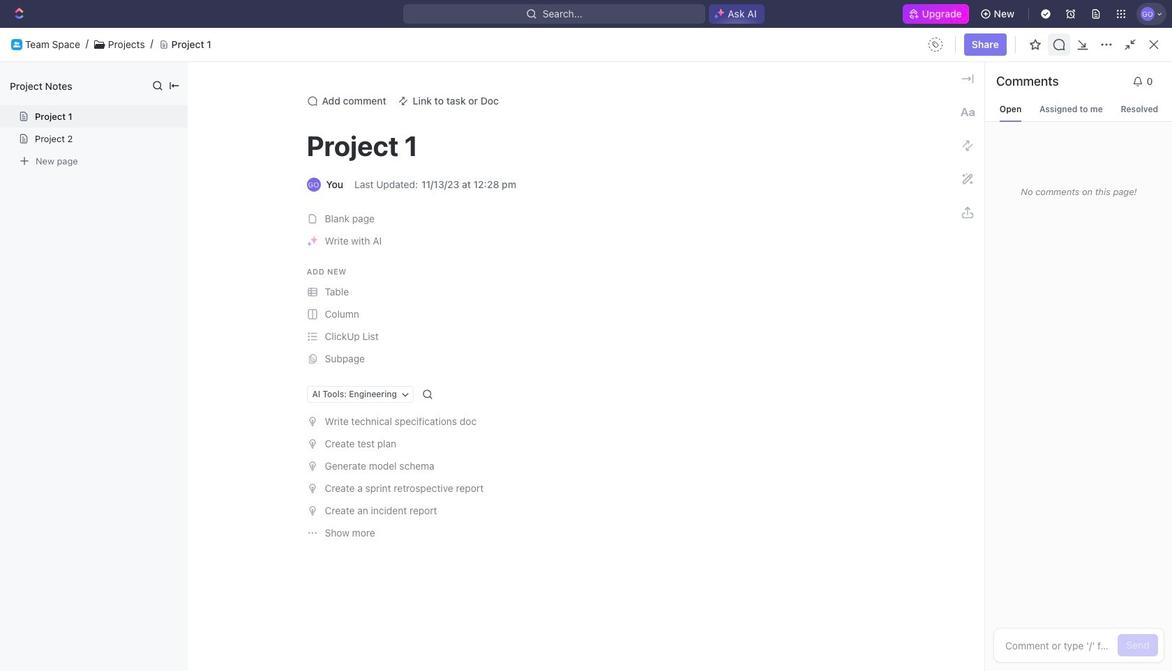 Task type: locate. For each thing, give the bounding box(es) containing it.
user group image
[[13, 42, 20, 47]]

tab list
[[211, 341, 557, 373]]

dropdown menu image
[[924, 33, 947, 56]]

column header
[[891, 373, 1003, 396]]

1 horizontal spatial cell
[[891, 396, 1003, 419]]

1 cell from the left
[[478, 396, 618, 419]]

row
[[211, 373, 1139, 396], [211, 395, 1139, 420]]

table
[[211, 373, 1139, 420]]

sidebar navigation
[[0, 28, 178, 672]]

cell
[[478, 396, 618, 419], [891, 396, 1003, 419]]

0 horizontal spatial cell
[[478, 396, 618, 419]]



Task type: describe. For each thing, give the bounding box(es) containing it.
2 row from the top
[[211, 395, 1139, 420]]

1 row from the top
[[211, 373, 1139, 396]]

2 cell from the left
[[891, 396, 1003, 419]]



Task type: vqa. For each thing, say whether or not it's contained in the screenshot.
"column header"
yes



